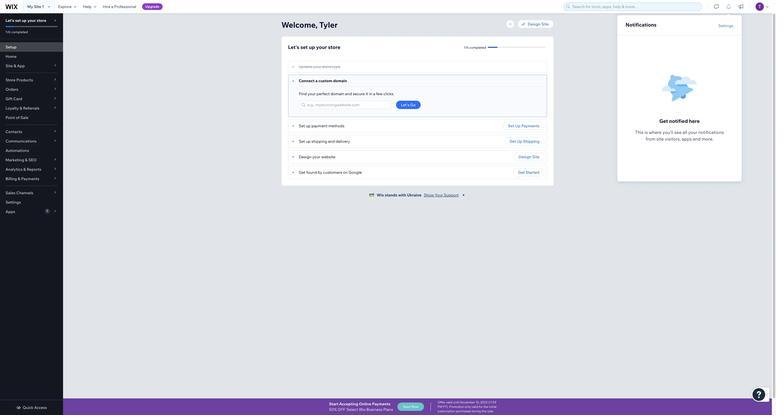 Task type: describe. For each thing, give the bounding box(es) containing it.
your left the website
[[313, 154, 321, 159]]

completed inside sidebar element
[[11, 30, 28, 34]]

your
[[435, 193, 443, 198]]

settings link
[[0, 198, 63, 207]]

connect a custom domain
[[299, 78, 347, 83]]

referrals
[[23, 106, 39, 111]]

get found by customers on google
[[299, 170, 362, 175]]

sales channels button
[[0, 188, 63, 198]]

promotion
[[449, 405, 464, 409]]

your right find at left
[[308, 91, 316, 96]]

payments for billing & payments
[[21, 176, 39, 181]]

gift card
[[6, 96, 22, 101]]

and inside this is where you'll see all your notifications from site visitors, apps and more.
[[693, 136, 701, 142]]

up for payments
[[516, 123, 521, 128]]

welcome, tyler
[[282, 20, 338, 30]]

settings for settings button
[[719, 23, 734, 28]]

clicks.
[[384, 91, 395, 96]]

quick
[[23, 405, 33, 410]]

notifications
[[626, 22, 657, 28]]

card
[[13, 96, 22, 101]]

shipping
[[312, 139, 327, 144]]

1 vertical spatial store
[[328, 44, 341, 50]]

analytics & reports button
[[0, 165, 63, 174]]

domain for custom
[[333, 78, 347, 83]]

save
[[403, 405, 411, 409]]

home
[[6, 54, 17, 59]]

apps
[[682, 136, 692, 142]]

up for shipping
[[517, 139, 522, 144]]

let's go
[[401, 102, 416, 107]]

update
[[299, 64, 312, 69]]

communications button
[[0, 136, 63, 146]]

sales channels
[[6, 190, 33, 195]]

quick access button
[[16, 405, 47, 410]]

setup link
[[0, 42, 63, 52]]

site & app button
[[0, 61, 63, 71]]

update your store type
[[299, 64, 341, 69]]

my
[[27, 4, 33, 9]]

custom
[[319, 78, 332, 83]]

get for get started
[[518, 170, 525, 175]]

customers
[[323, 170, 342, 175]]

0 vertical spatial valid
[[446, 400, 453, 404]]

accepting
[[339, 402, 358, 407]]

explore
[[58, 4, 72, 9]]

connect
[[299, 78, 315, 83]]

set up payments
[[508, 123, 540, 128]]

Search for tools, apps, help & more... field
[[571, 3, 700, 11]]

orders
[[6, 87, 18, 92]]

design site inside button
[[519, 154, 540, 159]]

online
[[359, 402, 372, 407]]

1 vertical spatial 1/6
[[464, 45, 469, 49]]

purchased
[[456, 409, 471, 413]]

type
[[332, 64, 341, 69]]

& for billing
[[18, 176, 20, 181]]

settings button
[[719, 23, 734, 28]]

1/6 inside sidebar element
[[6, 30, 11, 34]]

in
[[369, 91, 372, 96]]

15,
[[476, 400, 480, 404]]

50%
[[329, 407, 337, 412]]

your inside this is where you'll see all your notifications from site visitors, apps and more.
[[689, 130, 698, 135]]

until
[[453, 400, 460, 404]]

1 vertical spatial valid
[[472, 405, 478, 409]]

only
[[465, 405, 471, 409]]

sidebar element
[[0, 13, 63, 415]]

1 vertical spatial set
[[301, 44, 308, 50]]

where
[[649, 130, 662, 135]]

professional
[[114, 4, 136, 9]]

automations link
[[0, 146, 63, 155]]

loyalty & referrals button
[[0, 103, 63, 113]]

store products
[[6, 77, 33, 82]]

site inside dropdown button
[[6, 63, 13, 68]]

stands
[[385, 193, 398, 198]]

contacts
[[6, 129, 22, 134]]

0 horizontal spatial and
[[328, 139, 335, 144]]

notified
[[670, 118, 688, 124]]

billing & payments
[[6, 176, 39, 181]]

offer valid until november 15, 2023 (11:59 pm pt). promotion only valid for the initial subscription purchased during this sale.
[[438, 400, 497, 413]]

off
[[338, 407, 346, 412]]

get for get notified here
[[660, 118, 668, 124]]

1 horizontal spatial 1/6 completed
[[464, 45, 486, 49]]

hire
[[103, 4, 110, 9]]

up up update at the top left
[[309, 44, 315, 50]]

let's inside sidebar element
[[6, 18, 14, 23]]

during
[[472, 409, 481, 413]]

get notified here
[[660, 118, 700, 124]]

show your support button
[[424, 193, 459, 198]]

upgrade
[[145, 4, 159, 9]]

your inside sidebar element
[[27, 18, 36, 23]]

find your perfect domain and secure it in a few clicks.
[[299, 91, 395, 96]]

by
[[318, 170, 322, 175]]

gift card button
[[0, 94, 63, 103]]

your up update your store type on the top left
[[316, 44, 327, 50]]

offer
[[438, 400, 445, 404]]

with
[[398, 193, 406, 198]]

help
[[83, 4, 92, 9]]

products
[[16, 77, 33, 82]]

pt).
[[443, 405, 449, 409]]

2 vertical spatial store
[[322, 64, 331, 69]]

billing
[[6, 176, 17, 181]]

a for professional
[[111, 4, 113, 9]]

loyalty & referrals
[[6, 106, 39, 111]]

all
[[683, 130, 688, 135]]

billing & payments button
[[0, 174, 63, 183]]

up left payment
[[306, 123, 311, 128]]

set up shipping button
[[505, 137, 545, 146]]

go
[[411, 102, 416, 107]]

let's set up your store inside sidebar element
[[6, 18, 46, 23]]

subscription
[[438, 409, 455, 413]]

save now button
[[398, 403, 424, 411]]

google
[[349, 170, 362, 175]]

from
[[646, 136, 656, 142]]

wix stands with ukraine show your support
[[377, 193, 459, 198]]

set for set up shipping and delivery
[[299, 139, 305, 144]]

home link
[[0, 52, 63, 61]]



Task type: vqa. For each thing, say whether or not it's contained in the screenshot.
get started "button"
yes



Task type: locate. For each thing, give the bounding box(es) containing it.
get inside button
[[518, 170, 525, 175]]

setup
[[6, 45, 17, 50]]

november
[[460, 400, 475, 404]]

store
[[37, 18, 46, 23], [328, 44, 341, 50], [322, 64, 331, 69]]

hire a professional link
[[100, 0, 140, 13]]

0 vertical spatial payments
[[522, 123, 540, 128]]

0 vertical spatial settings
[[719, 23, 734, 28]]

let's left go
[[401, 102, 410, 107]]

payments inside billing & payments dropdown button
[[21, 176, 39, 181]]

set for set up payments
[[508, 123, 515, 128]]

design site button
[[514, 153, 545, 161]]

automations
[[6, 148, 29, 153]]

1 horizontal spatial wix
[[377, 193, 384, 198]]

0 horizontal spatial a
[[111, 4, 113, 9]]

sales
[[6, 190, 15, 195]]

1 vertical spatial completed
[[470, 45, 486, 49]]

0 horizontal spatial valid
[[446, 400, 453, 404]]

get left "started"
[[518, 170, 525, 175]]

tyler
[[320, 20, 338, 30]]

1 horizontal spatial 1
[[47, 209, 48, 213]]

0 vertical spatial let's set up your store
[[6, 18, 46, 23]]

set up update at the top left
[[301, 44, 308, 50]]

domain right perfect
[[331, 91, 344, 96]]

settings for settings link
[[6, 200, 21, 205]]

2 vertical spatial let's
[[401, 102, 410, 107]]

show
[[424, 193, 434, 198]]

1 vertical spatial up
[[517, 139, 522, 144]]

let's set up your store
[[6, 18, 46, 23], [288, 44, 341, 50]]

0 horizontal spatial 1/6 completed
[[6, 30, 28, 34]]

a right in
[[373, 91, 375, 96]]

set for set up payment methods
[[299, 123, 305, 128]]

start accepting online payments 50% off select wix business plans
[[329, 402, 393, 412]]

1 vertical spatial design site
[[519, 154, 540, 159]]

up
[[22, 18, 27, 23], [309, 44, 315, 50], [306, 123, 311, 128], [306, 139, 311, 144]]

& left reports
[[23, 167, 26, 172]]

get left found
[[299, 170, 306, 175]]

a left custom
[[316, 78, 318, 83]]

0 vertical spatial a
[[111, 4, 113, 9]]

set for set up shipping
[[510, 139, 516, 144]]

0 horizontal spatial payments
[[21, 176, 39, 181]]

0 horizontal spatial 1
[[42, 4, 44, 9]]

store
[[6, 77, 16, 82]]

let's up update at the top left
[[288, 44, 299, 50]]

for
[[479, 405, 483, 409]]

1 vertical spatial a
[[316, 78, 318, 83]]

your down "my" in the top left of the page
[[27, 18, 36, 23]]

1 vertical spatial domain
[[331, 91, 344, 96]]

(11:59
[[488, 400, 497, 404]]

1 horizontal spatial payments
[[372, 402, 391, 407]]

start
[[329, 402, 339, 407]]

design inside button
[[519, 154, 532, 159]]

let's inside button
[[401, 102, 410, 107]]

1 horizontal spatial let's set up your store
[[288, 44, 341, 50]]

2 vertical spatial a
[[373, 91, 375, 96]]

your right the all
[[689, 130, 698, 135]]

store products button
[[0, 75, 63, 85]]

set up shipping
[[510, 139, 540, 144]]

0 vertical spatial set
[[15, 18, 21, 23]]

started
[[526, 170, 540, 175]]

1 vertical spatial payments
[[21, 176, 39, 181]]

0 vertical spatial 1/6 completed
[[6, 30, 28, 34]]

valid up pt).
[[446, 400, 453, 404]]

upgrade button
[[142, 3, 163, 10]]

seo
[[28, 157, 37, 162]]

1 vertical spatial settings
[[6, 200, 21, 205]]

1 horizontal spatial settings
[[719, 23, 734, 28]]

1 vertical spatial 1/6 completed
[[464, 45, 486, 49]]

sale
[[20, 115, 28, 120]]

& left seo
[[25, 157, 28, 162]]

set up set up shipping button
[[508, 123, 515, 128]]

2 horizontal spatial get
[[660, 118, 668, 124]]

0 vertical spatial completed
[[11, 30, 28, 34]]

0 vertical spatial domain
[[333, 78, 347, 83]]

set
[[15, 18, 21, 23], [301, 44, 308, 50]]

1 horizontal spatial valid
[[472, 405, 478, 409]]

2 horizontal spatial let's
[[401, 102, 410, 107]]

quick access
[[23, 405, 47, 410]]

1 horizontal spatial completed
[[470, 45, 486, 49]]

up left 'shipping'
[[517, 139, 522, 144]]

set up payments button
[[503, 122, 545, 130]]

see
[[675, 130, 682, 135]]

site
[[657, 136, 664, 142]]

up inside button
[[517, 139, 522, 144]]

1 vertical spatial 1
[[47, 209, 48, 213]]

payments down analytics & reports dropdown button
[[21, 176, 39, 181]]

marketing & seo
[[6, 157, 37, 162]]

1 vertical spatial let's set up your store
[[288, 44, 341, 50]]

1 horizontal spatial set
[[301, 44, 308, 50]]

set left 'shipping'
[[510, 139, 516, 144]]

let's go button
[[396, 101, 421, 109]]

get up you'll
[[660, 118, 668, 124]]

a
[[111, 4, 113, 9], [316, 78, 318, 83], [373, 91, 375, 96]]

& inside popup button
[[20, 106, 22, 111]]

your right update at the top left
[[313, 64, 321, 69]]

1 horizontal spatial and
[[345, 91, 352, 96]]

& right loyalty
[[20, 106, 22, 111]]

and left delivery
[[328, 139, 335, 144]]

0 horizontal spatial let's
[[6, 18, 14, 23]]

set up payment methods
[[299, 123, 345, 128]]

this
[[482, 409, 487, 413]]

payments inside start accepting online payments 50% off select wix business plans
[[372, 402, 391, 407]]

wix down online
[[359, 407, 366, 412]]

1/6
[[6, 30, 11, 34], [464, 45, 469, 49]]

set inside button
[[510, 139, 516, 144]]

up left shipping
[[306, 139, 311, 144]]

0 horizontal spatial completed
[[11, 30, 28, 34]]

1 down settings link
[[47, 209, 48, 213]]

0 vertical spatial up
[[516, 123, 521, 128]]

it
[[366, 91, 368, 96]]

valid up during
[[472, 405, 478, 409]]

0 vertical spatial let's
[[6, 18, 14, 23]]

pm
[[438, 405, 443, 409]]

save now
[[403, 405, 419, 409]]

payments for set up payments
[[522, 123, 540, 128]]

point of sale link
[[0, 113, 63, 122]]

store inside sidebar element
[[37, 18, 46, 23]]

set up "setup"
[[15, 18, 21, 23]]

settings inside settings link
[[6, 200, 21, 205]]

1/6 completed
[[6, 30, 28, 34], [464, 45, 486, 49]]

1 horizontal spatial a
[[316, 78, 318, 83]]

is
[[645, 130, 648, 135]]

1 inside sidebar element
[[47, 209, 48, 213]]

domain up find your perfect domain and secure it in a few clicks.
[[333, 78, 347, 83]]

store up type
[[328, 44, 341, 50]]

select
[[347, 407, 358, 412]]

the
[[484, 405, 488, 409]]

wix inside start accepting online payments 50% off select wix business plans
[[359, 407, 366, 412]]

0 horizontal spatial settings
[[6, 200, 21, 205]]

get
[[660, 118, 668, 124], [299, 170, 306, 175], [518, 170, 525, 175]]

1 right "my" in the top left of the page
[[42, 4, 44, 9]]

shipping
[[523, 139, 540, 144]]

welcome,
[[282, 20, 318, 30]]

1 vertical spatial wix
[[359, 407, 366, 412]]

loyalty
[[6, 106, 19, 111]]

& for loyalty
[[20, 106, 22, 111]]

0 vertical spatial 1
[[42, 4, 44, 9]]

my site 1
[[27, 4, 44, 9]]

store left type
[[322, 64, 331, 69]]

let's set up your store up update your store type on the top left
[[288, 44, 341, 50]]

1 horizontal spatial get
[[518, 170, 525, 175]]

let's up "setup"
[[6, 18, 14, 23]]

0 vertical spatial 1/6
[[6, 30, 11, 34]]

now
[[412, 405, 419, 409]]

a right hire
[[111, 4, 113, 9]]

sale.
[[488, 409, 494, 413]]

up
[[516, 123, 521, 128], [517, 139, 522, 144]]

& for analytics
[[23, 167, 26, 172]]

up inside button
[[516, 123, 521, 128]]

domain for perfect
[[331, 91, 344, 96]]

1 horizontal spatial let's
[[288, 44, 299, 50]]

orders button
[[0, 85, 63, 94]]

store down the my site 1
[[37, 18, 46, 23]]

wix left stands
[[377, 193, 384, 198]]

let's set up your store down "my" in the top left of the page
[[6, 18, 46, 23]]

1 horizontal spatial 1/6
[[464, 45, 469, 49]]

of
[[16, 115, 20, 120]]

& left app
[[14, 63, 16, 68]]

0 vertical spatial design site
[[528, 22, 549, 27]]

analytics
[[6, 167, 22, 172]]

2 horizontal spatial a
[[373, 91, 375, 96]]

0 horizontal spatial let's set up your store
[[6, 18, 46, 23]]

initial
[[489, 405, 497, 409]]

set inside sidebar element
[[15, 18, 21, 23]]

settings
[[719, 23, 734, 28], [6, 200, 21, 205]]

2 horizontal spatial and
[[693, 136, 701, 142]]

find
[[299, 91, 307, 96]]

delivery
[[336, 139, 350, 144]]

0 vertical spatial wix
[[377, 193, 384, 198]]

0 horizontal spatial set
[[15, 18, 21, 23]]

set inside button
[[508, 123, 515, 128]]

payments up 'shipping'
[[522, 123, 540, 128]]

2 vertical spatial payments
[[372, 402, 391, 407]]

a for custom
[[316, 78, 318, 83]]

and left secure
[[345, 91, 352, 96]]

& right billing
[[18, 176, 20, 181]]

methods
[[329, 123, 345, 128]]

payment
[[312, 123, 328, 128]]

up up set up shipping button
[[516, 123, 521, 128]]

up inside sidebar element
[[22, 18, 27, 23]]

0 horizontal spatial wix
[[359, 407, 366, 412]]

0 horizontal spatial get
[[299, 170, 306, 175]]

set up shipping and delivery
[[299, 139, 350, 144]]

payments up business
[[372, 402, 391, 407]]

1/6 completed inside sidebar element
[[6, 30, 28, 34]]

set left shipping
[[299, 139, 305, 144]]

1 vertical spatial let's
[[288, 44, 299, 50]]

site inside button
[[533, 154, 540, 159]]

& for marketing
[[25, 157, 28, 162]]

2 horizontal spatial payments
[[522, 123, 540, 128]]

& for site
[[14, 63, 16, 68]]

set left payment
[[299, 123, 305, 128]]

payments
[[522, 123, 540, 128], [21, 176, 39, 181], [372, 402, 391, 407]]

few
[[376, 91, 383, 96]]

0 horizontal spatial 1/6
[[6, 30, 11, 34]]

0 vertical spatial store
[[37, 18, 46, 23]]

secure
[[353, 91, 365, 96]]

e.g., mystunningwebsite.com field
[[306, 101, 390, 109]]

and right apps
[[693, 136, 701, 142]]

website
[[321, 154, 336, 159]]

get for get found by customers on google
[[299, 170, 306, 175]]

up up setup link on the top of page
[[22, 18, 27, 23]]

payments inside set up payments button
[[522, 123, 540, 128]]



